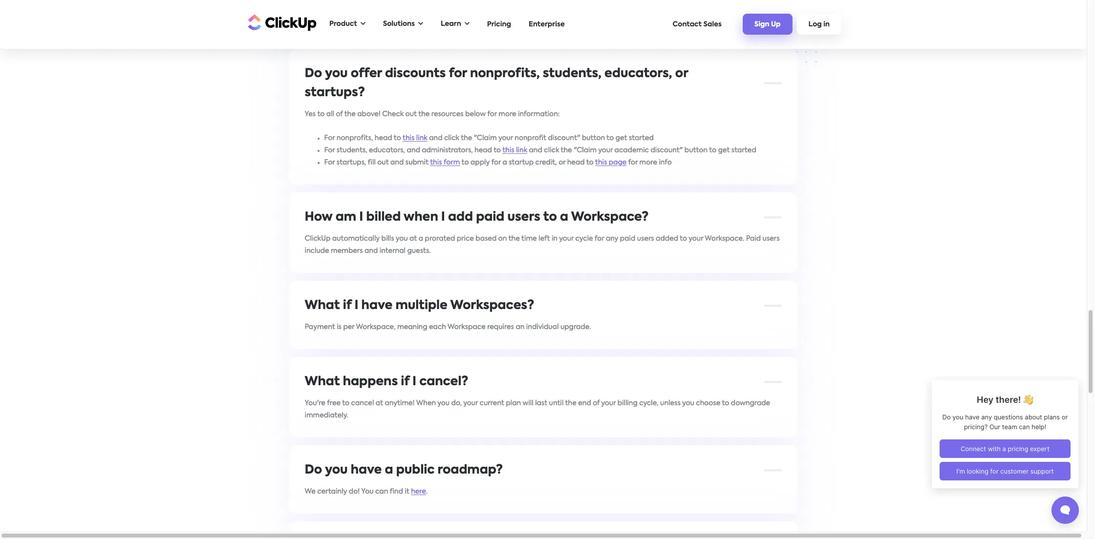 Task type: vqa. For each thing, say whether or not it's contained in the screenshot.
Projects button
no



Task type: locate. For each thing, give the bounding box(es) containing it.
have up happy
[[318, 3, 334, 10]]

cycle,
[[640, 400, 659, 407]]

any down "workspace?" at the right
[[606, 235, 619, 242]]

we for we have a 100% satisfaction guarantee. if for any reason, you're not satisfied with your purchase, simply let us know within 30 days and we'll be happy to issue you a full refund.
[[305, 3, 316, 10]]

1 vertical spatial do
[[305, 465, 323, 477]]

for for for students, educators, and administrators, head to
[[325, 147, 335, 154]]

or inside do you offer discounts for nonprofits, students, educators, or startups?
[[676, 68, 689, 80]]

do,
[[452, 400, 462, 407]]

what for what happens if i cancel?
[[305, 376, 340, 388]]

0 vertical spatial "claim
[[474, 135, 497, 142]]

1 horizontal spatial at
[[410, 235, 417, 242]]

0 vertical spatial in
[[824, 21, 830, 28]]

you up startups?
[[325, 68, 348, 80]]

this page link
[[596, 159, 627, 166]]

of right all at the top left of the page
[[336, 111, 343, 118]]

1 vertical spatial click
[[544, 147, 560, 154]]

1 vertical spatial link
[[517, 147, 528, 154]]

0 vertical spatial what
[[305, 300, 340, 312]]

educators,
[[605, 68, 673, 80], [369, 147, 406, 154]]

2 what from the top
[[305, 376, 340, 388]]

0 vertical spatial link
[[417, 135, 428, 142]]

click up administrators,
[[445, 135, 460, 142]]

if up anytime!
[[401, 376, 410, 388]]

1 horizontal spatial discount"
[[651, 147, 683, 154]]

1 vertical spatial in
[[552, 235, 558, 242]]

in
[[824, 21, 830, 28], [552, 235, 558, 242]]

discount" up for students, educators, and administrators, head to this link and click the "claim your academic discount" button to get started
[[548, 135, 581, 142]]

1 horizontal spatial more
[[640, 159, 658, 166]]

i left add on the top left
[[442, 211, 446, 224]]

last
[[536, 400, 548, 407]]

billing
[[618, 400, 638, 407]]

i up workspace,
[[355, 300, 359, 312]]

users up the time at the left top of page
[[508, 211, 541, 224]]

what up payment
[[305, 300, 340, 312]]

and down nonprofit
[[529, 147, 543, 154]]

0 horizontal spatial any
[[460, 3, 472, 10]]

link up "submit"
[[417, 135, 428, 142]]

1 horizontal spatial if
[[401, 376, 410, 388]]

administrators,
[[422, 147, 473, 154]]

of right the 'end'
[[593, 400, 600, 407]]

1 vertical spatial button
[[685, 147, 708, 154]]

your
[[582, 3, 596, 10], [499, 135, 513, 142], [599, 147, 613, 154], [560, 235, 574, 242], [689, 235, 704, 242], [464, 400, 478, 407], [602, 400, 616, 407]]

for
[[325, 135, 335, 142], [325, 147, 335, 154], [325, 159, 335, 166]]

what up you're on the left bottom of the page
[[305, 376, 340, 388]]

at for i
[[376, 400, 384, 407]]

a up guests.
[[419, 235, 424, 242]]

click
[[445, 135, 460, 142], [544, 147, 560, 154]]

0 vertical spatial this link link
[[403, 135, 428, 142]]

roadmap?
[[438, 465, 503, 477]]

head up apply
[[475, 147, 492, 154]]

nonprofits, inside do you offer discounts for nonprofits, students, educators, or startups?
[[470, 68, 540, 80]]

0 vertical spatial nonprofits,
[[470, 68, 540, 80]]

0 vertical spatial out
[[406, 111, 417, 118]]

log in
[[809, 21, 830, 28]]

we inside we have a 100% satisfaction guarantee. if for any reason, you're not satisfied with your purchase, simply let us know within 30 days and we'll be happy to issue you a full refund.
[[305, 3, 316, 10]]

solutions
[[383, 21, 415, 27]]

2 vertical spatial head
[[568, 159, 585, 166]]

1 vertical spatial any
[[606, 235, 619, 242]]

pricing link
[[482, 16, 516, 33]]

we left certainly
[[305, 489, 316, 495]]

1 vertical spatial what
[[305, 376, 340, 388]]

for for for nonprofits, head to
[[325, 135, 335, 142]]

out right check
[[406, 111, 417, 118]]

a up clickup automatically bills you at a prorated price based on the time left in your cycle for any paid users added to your workspace. paid users include members and internal guests.
[[560, 211, 569, 224]]

1 vertical spatial more
[[640, 159, 658, 166]]

1 horizontal spatial get
[[719, 147, 730, 154]]

any left reason,
[[460, 3, 472, 10]]

0 vertical spatial of
[[336, 111, 343, 118]]

for right cycle
[[595, 235, 605, 242]]

you right bills
[[396, 235, 408, 242]]

1 vertical spatial out
[[378, 159, 389, 166]]

"claim up apply
[[474, 135, 497, 142]]

head right credit,
[[568, 159, 585, 166]]

payment
[[305, 324, 335, 331]]

1 horizontal spatial link
[[517, 147, 528, 154]]

page
[[609, 159, 627, 166]]

startup
[[509, 159, 534, 166]]

1 vertical spatial for
[[325, 147, 335, 154]]

for right below
[[488, 111, 497, 118]]

more up for nonprofits, head to this link and click the "claim your nonprofit discount" button to get started
[[499, 111, 517, 118]]

0 vertical spatial paid
[[477, 211, 505, 224]]

individual
[[527, 324, 559, 331]]

at right 'cancel'
[[376, 400, 384, 407]]

0 horizontal spatial students,
[[337, 147, 368, 154]]

started
[[629, 135, 654, 142], [732, 147, 757, 154]]

product button
[[325, 14, 370, 34]]

1 vertical spatial of
[[593, 400, 600, 407]]

do up startups?
[[305, 68, 323, 80]]

0 vertical spatial button
[[582, 135, 606, 142]]

have inside we have a 100% satisfaction guarantee. if for any reason, you're not satisfied with your purchase, simply let us know within 30 days and we'll be happy to issue you a full refund.
[[318, 3, 334, 10]]

0 horizontal spatial if
[[343, 300, 352, 312]]

workspaces?
[[451, 300, 535, 312]]

users left added
[[638, 235, 655, 242]]

0 vertical spatial more
[[499, 111, 517, 118]]

added
[[656, 235, 679, 242]]

this up "submit"
[[403, 135, 415, 142]]

1 vertical spatial "claim
[[574, 147, 597, 154]]

get
[[616, 135, 628, 142], [719, 147, 730, 154]]

1 vertical spatial educators,
[[369, 147, 406, 154]]

1 horizontal spatial started
[[732, 147, 757, 154]]

1 vertical spatial paid
[[621, 235, 636, 242]]

0 horizontal spatial in
[[552, 235, 558, 242]]

sign up
[[755, 21, 781, 28]]

0 vertical spatial do
[[305, 68, 323, 80]]

bills
[[382, 235, 395, 242]]

0 horizontal spatial educators,
[[369, 147, 406, 154]]

0 horizontal spatial this link link
[[403, 135, 428, 142]]

0 vertical spatial we
[[305, 3, 316, 10]]

100%
[[342, 3, 360, 10]]

head down check
[[375, 135, 393, 142]]

0 horizontal spatial nonprofits,
[[337, 135, 373, 142]]

0 vertical spatial click
[[445, 135, 460, 142]]

issue
[[348, 15, 364, 22]]

clickup automatically bills you at a prorated price based on the time left in your cycle for any paid users added to your workspace. paid users include members and internal guests.
[[305, 235, 780, 254]]

out right the "fill"
[[378, 159, 389, 166]]

will
[[523, 400, 534, 407]]

0 horizontal spatial or
[[559, 159, 566, 166]]

sign up button
[[743, 14, 793, 35]]

learn button
[[436, 14, 475, 34]]

workspace.
[[705, 235, 745, 242]]

info
[[659, 159, 672, 166]]

2 for from the top
[[325, 147, 335, 154]]

1 vertical spatial get
[[719, 147, 730, 154]]

have up we certainly do! you can find it here .
[[351, 465, 382, 477]]

0 vertical spatial or
[[676, 68, 689, 80]]

0 vertical spatial have
[[318, 3, 334, 10]]

1 horizontal spatial click
[[544, 147, 560, 154]]

cancel?
[[420, 376, 469, 388]]

2 we from the top
[[305, 489, 316, 495]]

link
[[417, 135, 428, 142], [517, 147, 528, 154]]

do for do you have a public roadmap?
[[305, 465, 323, 477]]

1 horizontal spatial "claim
[[574, 147, 597, 154]]

in right log
[[824, 21, 830, 28]]

1 horizontal spatial or
[[676, 68, 689, 80]]

1 horizontal spatial any
[[606, 235, 619, 242]]

1 vertical spatial at
[[376, 400, 384, 407]]

0 horizontal spatial users
[[508, 211, 541, 224]]

and down automatically
[[365, 248, 378, 254]]

"claim
[[474, 135, 497, 142], [574, 147, 597, 154]]

do
[[305, 68, 323, 80], [305, 465, 323, 477]]

paid down "workspace?" at the right
[[621, 235, 636, 242]]

0 horizontal spatial more
[[499, 111, 517, 118]]

1 do from the top
[[305, 68, 323, 80]]

1 for from the top
[[325, 135, 335, 142]]

we
[[305, 3, 316, 10], [305, 489, 316, 495]]

enterprise link
[[524, 16, 570, 33]]

you right issue at the top of page
[[365, 15, 377, 22]]

head
[[375, 135, 393, 142], [475, 147, 492, 154], [568, 159, 585, 166]]

your left nonprofit
[[499, 135, 513, 142]]

here link
[[411, 489, 427, 495]]

clickup image
[[245, 13, 317, 32]]

startups,
[[337, 159, 367, 166]]

0 horizontal spatial "claim
[[474, 135, 497, 142]]

at for billed
[[410, 235, 417, 242]]

and up "submit"
[[407, 147, 421, 154]]

workspace,
[[356, 324, 396, 331]]

paid up "based"
[[477, 211, 505, 224]]

2 vertical spatial for
[[325, 159, 335, 166]]

we up be
[[305, 3, 316, 10]]

enterprise
[[529, 21, 565, 28]]

this link link up startup
[[503, 147, 528, 154]]

your right with
[[582, 3, 596, 10]]

i up when on the left bottom of the page
[[413, 376, 417, 388]]

do inside do you offer discounts for nonprofits, students, educators, or startups?
[[305, 68, 323, 80]]

1 horizontal spatial head
[[475, 147, 492, 154]]

more left info
[[640, 159, 658, 166]]

0 vertical spatial at
[[410, 235, 417, 242]]

to
[[339, 15, 346, 22], [318, 111, 325, 118], [394, 135, 401, 142], [607, 135, 614, 142], [494, 147, 501, 154], [710, 147, 717, 154], [462, 159, 469, 166], [587, 159, 594, 166], [544, 211, 557, 224], [680, 235, 688, 242], [343, 400, 350, 407], [723, 400, 730, 407]]

do up certainly
[[305, 465, 323, 477]]

and left the we'll
[[745, 3, 758, 10]]

know
[[675, 3, 693, 10]]

1 vertical spatial students,
[[337, 147, 368, 154]]

0 horizontal spatial of
[[336, 111, 343, 118]]

any inside clickup automatically bills you at a prorated price based on the time left in your cycle for any paid users added to your workspace. paid users include members and internal guests.
[[606, 235, 619, 242]]

for up the resources
[[449, 68, 467, 80]]

students,
[[543, 68, 602, 80], [337, 147, 368, 154]]

2 do from the top
[[305, 465, 323, 477]]

you
[[365, 15, 377, 22], [325, 68, 348, 80], [396, 235, 408, 242], [438, 400, 450, 407], [683, 400, 695, 407], [325, 465, 348, 477]]

1 vertical spatial we
[[305, 489, 316, 495]]

1 horizontal spatial educators,
[[605, 68, 673, 80]]

1 vertical spatial if
[[401, 376, 410, 388]]

your up this page link
[[599, 147, 613, 154]]

0 horizontal spatial click
[[445, 135, 460, 142]]

an
[[516, 324, 525, 331]]

0 vertical spatial discount"
[[548, 135, 581, 142]]

a up can
[[385, 465, 394, 477]]

the inside clickup automatically bills you at a prorated price based on the time left in your cycle for any paid users added to your workspace. paid users include members and internal guests.
[[509, 235, 520, 242]]

you're free to cancel at anytime! when you do, your current plan will last until the end of your billing cycle, unless you choose to downgrade immediately.
[[305, 400, 771, 419]]

1 vertical spatial nonprofits,
[[337, 135, 373, 142]]

happens
[[343, 376, 398, 388]]

1 vertical spatial this link link
[[503, 147, 528, 154]]

plan
[[506, 400, 521, 407]]

in right left
[[552, 235, 558, 242]]

and
[[745, 3, 758, 10], [430, 135, 443, 142], [407, 147, 421, 154], [529, 147, 543, 154], [391, 159, 404, 166], [365, 248, 378, 254]]

a inside clickup automatically bills you at a prorated price based on the time left in your cycle for any paid users added to your workspace. paid users include members and internal guests.
[[419, 235, 424, 242]]

this link link up "submit"
[[403, 135, 428, 142]]

0 vertical spatial get
[[616, 135, 628, 142]]

0 vertical spatial students,
[[543, 68, 602, 80]]

0 horizontal spatial get
[[616, 135, 628, 142]]

above!
[[358, 111, 381, 118]]

1 horizontal spatial in
[[824, 21, 830, 28]]

0 vertical spatial started
[[629, 135, 654, 142]]

submit
[[406, 159, 429, 166]]

or
[[676, 68, 689, 80], [559, 159, 566, 166]]

1 horizontal spatial this link link
[[503, 147, 528, 154]]

"claim up this page link
[[574, 147, 597, 154]]

solutions button
[[378, 14, 428, 34]]

click up credit,
[[544, 147, 560, 154]]

certainly
[[318, 489, 348, 495]]

yes to all of the above! check out the resources below for more information:
[[305, 111, 560, 118]]

1 we from the top
[[305, 3, 316, 10]]

for right apply
[[492, 159, 501, 166]]

1 horizontal spatial paid
[[621, 235, 636, 242]]

1 horizontal spatial button
[[685, 147, 708, 154]]

reason,
[[474, 3, 498, 10]]

1 horizontal spatial of
[[593, 400, 600, 407]]

for right if
[[448, 3, 458, 10]]

at inside clickup automatically bills you at a prorated price based on the time left in your cycle for any paid users added to your workspace. paid users include members and internal guests.
[[410, 235, 417, 242]]

do for do you offer discounts for nonprofits, students, educators, or startups?
[[305, 68, 323, 80]]

have up workspace,
[[362, 300, 393, 312]]

what if i have multiple workspaces?
[[305, 300, 535, 312]]

users right paid
[[763, 235, 780, 242]]

of
[[336, 111, 343, 118], [593, 400, 600, 407]]

1 horizontal spatial students,
[[543, 68, 602, 80]]

if up per
[[343, 300, 352, 312]]

what
[[305, 300, 340, 312], [305, 376, 340, 388]]

if
[[343, 300, 352, 312], [401, 376, 410, 388]]

at up guests.
[[410, 235, 417, 242]]

of inside you're free to cancel at anytime! when you do, your current plan will last until the end of your billing cycle, unless you choose to downgrade immediately.
[[593, 400, 600, 407]]

0 horizontal spatial out
[[378, 159, 389, 166]]

0 vertical spatial for
[[325, 135, 335, 142]]

1 what from the top
[[305, 300, 340, 312]]

1 horizontal spatial nonprofits,
[[470, 68, 540, 80]]

discount" up info
[[651, 147, 683, 154]]

link up startup
[[517, 147, 528, 154]]

at inside you're free to cancel at anytime! when you do, your current plan will last until the end of your billing cycle, unless you choose to downgrade immediately.
[[376, 400, 384, 407]]

0 horizontal spatial head
[[375, 135, 393, 142]]

for students, educators, and administrators, head to this link and click the "claim your academic discount" button to get started
[[325, 147, 757, 154]]

0 vertical spatial any
[[460, 3, 472, 10]]

you left do,
[[438, 400, 450, 407]]

0 horizontal spatial at
[[376, 400, 384, 407]]

0 horizontal spatial paid
[[477, 211, 505, 224]]

0 vertical spatial educators,
[[605, 68, 673, 80]]

contact
[[673, 21, 702, 28]]



Task type: describe. For each thing, give the bounding box(es) containing it.
the inside you're free to cancel at anytime! when you do, your current plan will last until the end of your billing cycle, unless you choose to downgrade immediately.
[[566, 400, 577, 407]]

1 horizontal spatial users
[[638, 235, 655, 242]]

2 vertical spatial have
[[351, 465, 382, 477]]

how
[[305, 211, 333, 224]]

educators, inside do you offer discounts for nonprofits, students, educators, or startups?
[[605, 68, 673, 80]]

meaning
[[398, 324, 428, 331]]

2 horizontal spatial users
[[763, 235, 780, 242]]

full
[[385, 15, 396, 22]]

free
[[327, 400, 341, 407]]

we for we certainly do! you can find it here .
[[305, 489, 316, 495]]

is
[[337, 324, 342, 331]]

upgrade.
[[561, 324, 592, 331]]

1 vertical spatial discount"
[[651, 147, 683, 154]]

let
[[656, 3, 665, 10]]

this form link
[[431, 159, 460, 166]]

you're
[[500, 3, 521, 10]]

and up administrators,
[[430, 135, 443, 142]]

1 horizontal spatial out
[[406, 111, 417, 118]]

internal
[[380, 248, 406, 254]]

your left workspace.
[[689, 235, 704, 242]]

it
[[405, 489, 410, 495]]

form
[[444, 159, 460, 166]]

paid
[[747, 235, 761, 242]]

simply
[[633, 3, 654, 10]]

below
[[466, 111, 486, 118]]

0 horizontal spatial started
[[629, 135, 654, 142]]

your left billing
[[602, 400, 616, 407]]

for inside we have a 100% satisfaction guarantee. if for any reason, you're not satisfied with your purchase, simply let us know within 30 days and we'll be happy to issue you a full refund.
[[448, 3, 458, 10]]

all
[[327, 111, 335, 118]]

we certainly do! you can find it here .
[[305, 489, 428, 495]]

you inside clickup automatically bills you at a prorated price based on the time left in your cycle for any paid users added to your workspace. paid users include members and internal guests.
[[396, 235, 408, 242]]

this left form
[[431, 159, 442, 166]]

a left startup
[[503, 159, 508, 166]]

0 horizontal spatial link
[[417, 135, 428, 142]]

a left the 100%
[[336, 3, 341, 10]]

per
[[344, 324, 355, 331]]

can
[[376, 489, 389, 495]]

satisfaction
[[362, 3, 402, 10]]

0 vertical spatial head
[[375, 135, 393, 142]]

until
[[550, 400, 564, 407]]

end
[[579, 400, 592, 407]]

your inside we have a 100% satisfaction guarantee. if for any reason, you're not satisfied with your purchase, simply let us know within 30 days and we'll be happy to issue you a full refund.
[[582, 3, 596, 10]]

you right unless
[[683, 400, 695, 407]]

add
[[449, 211, 474, 224]]

for inside clickup automatically bills you at a prorated price based on the time left in your cycle for any paid users added to your workspace. paid users include members and internal guests.
[[595, 235, 605, 242]]

within
[[695, 3, 715, 10]]

i right "am"
[[360, 211, 364, 224]]

here
[[411, 489, 427, 495]]

resources
[[432, 111, 464, 118]]

each
[[429, 324, 447, 331]]

startups?
[[305, 87, 365, 99]]

product
[[329, 21, 357, 27]]

this link link for for nonprofits, head to
[[403, 135, 428, 142]]

in inside clickup automatically bills you at a prorated price based on the time left in your cycle for any paid users added to your workspace. paid users include members and internal guests.
[[552, 235, 558, 242]]

you up certainly
[[325, 465, 348, 477]]

anytime!
[[385, 400, 415, 407]]

learn
[[441, 21, 461, 27]]

sales
[[704, 21, 722, 28]]

1 vertical spatial or
[[559, 159, 566, 166]]

and inside clickup automatically bills you at a prorated price based on the time left in your cycle for any paid users added to your workspace. paid users include members and internal guests.
[[365, 248, 378, 254]]

a left full
[[379, 15, 384, 22]]

downgrade
[[731, 400, 771, 407]]

on
[[499, 235, 507, 242]]

yes
[[305, 111, 316, 118]]

check
[[383, 111, 404, 118]]

guarantee.
[[403, 3, 441, 10]]

for inside do you offer discounts for nonprofits, students, educators, or startups?
[[449, 68, 467, 80]]

to inside we have a 100% satisfaction guarantee. if for any reason, you're not satisfied with your purchase, simply let us know within 30 days and we'll be happy to issue you a full refund.
[[339, 15, 346, 22]]

guests.
[[408, 248, 431, 254]]

and inside we have a 100% satisfaction guarantee. if for any reason, you're not satisfied with your purchase, simply let us know within 30 days and we'll be happy to issue you a full refund.
[[745, 3, 758, 10]]

do you have a public roadmap?
[[305, 465, 503, 477]]

1 vertical spatial started
[[732, 147, 757, 154]]

for startups, fill out and submit this form to apply for a startup credit, or head to this page for more info
[[325, 159, 672, 166]]

cycle
[[576, 235, 594, 242]]

any inside we have a 100% satisfaction guarantee. if for any reason, you're not satisfied with your purchase, simply let us know within 30 days and we'll be happy to issue you a full refund.
[[460, 3, 472, 10]]

0 horizontal spatial discount"
[[548, 135, 581, 142]]

you inside do you offer discounts for nonprofits, students, educators, or startups?
[[325, 68, 348, 80]]

students, inside do you offer discounts for nonprofits, students, educators, or startups?
[[543, 68, 602, 80]]

do you offer discounts for nonprofits, students, educators, or startups?
[[305, 68, 689, 99]]

automatically
[[333, 235, 380, 242]]

workspace
[[448, 324, 486, 331]]

when
[[404, 211, 439, 224]]

public
[[397, 465, 435, 477]]

your left cycle
[[560, 235, 574, 242]]

your right do,
[[464, 400, 478, 407]]

contact sales
[[673, 21, 722, 28]]

to inside clickup automatically bills you at a prorated price based on the time left in your cycle for any paid users added to your workspace. paid users include members and internal guests.
[[680, 235, 688, 242]]

apply
[[471, 159, 490, 166]]

price
[[457, 235, 474, 242]]

up
[[771, 21, 781, 28]]

members
[[331, 248, 363, 254]]

1 vertical spatial head
[[475, 147, 492, 154]]

purchase,
[[598, 3, 631, 10]]

3 for from the top
[[325, 159, 335, 166]]

you inside we have a 100% satisfaction guarantee. if for any reason, you're not satisfied with your purchase, simply let us know within 30 days and we'll be happy to issue you a full refund.
[[365, 15, 377, 22]]

refund.
[[397, 15, 421, 22]]

immediately.
[[305, 412, 349, 419]]

and left "submit"
[[391, 159, 404, 166]]

paid inside clickup automatically bills you at a prorated price based on the time left in your cycle for any paid users added to your workspace. paid users include members and internal guests.
[[621, 235, 636, 242]]

.
[[427, 489, 428, 495]]

include
[[305, 248, 330, 254]]

find
[[390, 489, 403, 495]]

you
[[362, 489, 374, 495]]

this up the for startups, fill out and submit this form to apply for a startup credit, or head to this page for more info
[[503, 147, 515, 154]]

left
[[539, 235, 550, 242]]

cancel
[[352, 400, 374, 407]]

we have a 100% satisfaction guarantee. if for any reason, you're not satisfied with your purchase, simply let us know within 30 days and we'll be happy to issue you a full refund.
[[305, 3, 775, 22]]

log
[[809, 21, 822, 28]]

for down the academic
[[629, 159, 638, 166]]

time
[[522, 235, 537, 242]]

what for what if i have multiple workspaces?
[[305, 300, 340, 312]]

you're
[[305, 400, 326, 407]]

30
[[717, 3, 726, 10]]

0 vertical spatial if
[[343, 300, 352, 312]]

in inside 'log in' link
[[824, 21, 830, 28]]

this link link for for students, educators, and administrators, head to
[[503, 147, 528, 154]]

if
[[442, 3, 447, 10]]

fill
[[368, 159, 376, 166]]

2 horizontal spatial head
[[568, 159, 585, 166]]

days
[[727, 3, 743, 10]]

credit,
[[536, 159, 557, 166]]

clickup
[[305, 235, 331, 242]]

we'll
[[760, 3, 775, 10]]

1 vertical spatial have
[[362, 300, 393, 312]]

sign
[[755, 21, 770, 28]]

log in link
[[797, 14, 842, 35]]

this left the "page" at right
[[596, 159, 608, 166]]



